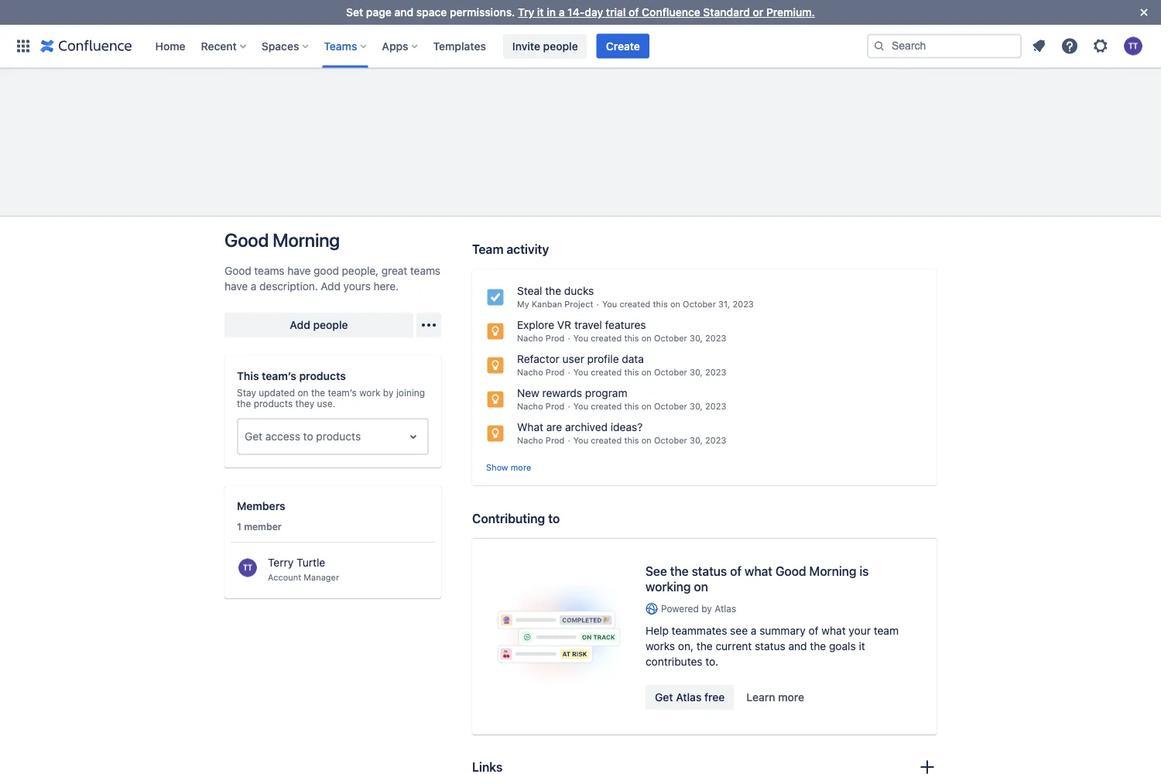 Task type: vqa. For each thing, say whether or not it's contained in the screenshot.
Save as button
no



Task type: locate. For each thing, give the bounding box(es) containing it.
get for get atlas free
[[655, 691, 673, 703]]

by up teammates at the right
[[701, 603, 712, 614]]

permissions.
[[450, 6, 515, 19]]

0 horizontal spatial people
[[313, 319, 348, 331]]

apps button
[[377, 34, 424, 58]]

add down good in the left of the page
[[321, 280, 341, 293]]

archived
[[565, 421, 608, 433]]

get access to products
[[245, 430, 361, 443]]

to right access
[[303, 430, 313, 443]]

on left 31,
[[670, 299, 680, 309]]

people inside 'button'
[[543, 39, 578, 52]]

1 vertical spatial status
[[755, 640, 785, 652]]

more inside button
[[778, 691, 804, 703]]

you down new rewards program
[[573, 401, 588, 411]]

what inside the "see the status of what good morning is working on"
[[745, 564, 772, 578]]

3 nacho from the top
[[517, 401, 543, 411]]

good for good teams have good people, great teams have a description. add yours here.
[[224, 264, 251, 277]]

1 horizontal spatial status
[[755, 640, 785, 652]]

october for data
[[654, 367, 687, 377]]

1 vertical spatial team's
[[328, 387, 357, 398]]

updated
[[259, 387, 295, 398]]

see
[[730, 624, 748, 637]]

products left the they
[[254, 398, 293, 409]]

2 vertical spatial a
[[751, 624, 757, 637]]

0 vertical spatial team's
[[262, 370, 296, 382]]

1 horizontal spatial atlas
[[715, 603, 736, 614]]

0 vertical spatial it
[[537, 6, 544, 19]]

1 horizontal spatial what
[[822, 624, 846, 637]]

actions image
[[420, 316, 438, 334]]

good up description.
[[224, 229, 269, 251]]

the down this
[[237, 398, 251, 409]]

on inside the "see the status of what good morning is working on"
[[694, 579, 708, 594]]

1 vertical spatial more
[[778, 691, 804, 703]]

banner
[[0, 24, 1161, 68]]

people right invite
[[543, 39, 578, 52]]

1 vertical spatial of
[[730, 564, 742, 578]]

close image
[[1135, 3, 1153, 22]]

team's left work
[[328, 387, 357, 398]]

2 vertical spatial of
[[809, 624, 819, 637]]

people inside button
[[313, 319, 348, 331]]

0 vertical spatial more
[[511, 462, 531, 472]]

by
[[383, 387, 394, 398], [701, 603, 712, 614]]

0 vertical spatial get
[[245, 430, 262, 443]]

good morning
[[224, 229, 340, 251]]

1 horizontal spatial morning
[[809, 564, 856, 578]]

Search field
[[867, 34, 1022, 58]]

what up powered by atlas link
[[745, 564, 772, 578]]

spaces
[[261, 39, 299, 52]]

0 vertical spatial status
[[692, 564, 727, 578]]

get for get access to products
[[245, 430, 262, 443]]

get down contributes
[[655, 691, 673, 703]]

1 vertical spatial get
[[655, 691, 673, 703]]

you down what are archived ideas?
[[573, 435, 588, 445]]

3 prod from the top
[[546, 401, 565, 411]]

more right show
[[511, 462, 531, 472]]

this for ideas?
[[624, 435, 639, 445]]

0 vertical spatial to
[[303, 430, 313, 443]]

14-
[[567, 6, 585, 19]]

get left access
[[245, 430, 262, 443]]

2023 for ideas?
[[705, 435, 726, 445]]

on left use.
[[298, 387, 309, 398]]

good
[[314, 264, 339, 277]]

of right summary
[[809, 624, 819, 637]]

on up data
[[641, 333, 652, 343]]

you created this on october 30, 2023 up data
[[573, 333, 726, 343]]

teams
[[254, 264, 284, 277], [410, 264, 440, 277]]

you created this on october 30, 2023
[[573, 333, 726, 343], [573, 367, 726, 377], [573, 401, 726, 411], [573, 435, 726, 445]]

activity
[[506, 242, 549, 257]]

prod down "refactor"
[[546, 367, 565, 377]]

2 vertical spatial products
[[316, 430, 361, 443]]

here.
[[374, 280, 399, 293]]

of up powered by atlas
[[730, 564, 742, 578]]

of
[[629, 6, 639, 19], [730, 564, 742, 578], [809, 624, 819, 637]]

this for data
[[624, 367, 639, 377]]

status
[[692, 564, 727, 578], [755, 640, 785, 652]]

1 vertical spatial a
[[251, 280, 256, 293]]

and right page
[[394, 6, 413, 19]]

created for archived
[[591, 435, 622, 445]]

products
[[299, 370, 346, 382], [254, 398, 293, 409], [316, 430, 361, 443]]

a right in at left
[[559, 6, 565, 19]]

1 horizontal spatial get
[[655, 691, 673, 703]]

account
[[268, 572, 301, 582]]

what inside help teammates see a summary of what your team works on, the current status and the goals it contributes to.
[[822, 624, 846, 637]]

you created this on october 30, 2023 down data
[[573, 367, 726, 377]]

2 vertical spatial good
[[775, 564, 806, 578]]

to
[[303, 430, 313, 443], [548, 511, 560, 526]]

created up profile
[[591, 333, 622, 343]]

1 vertical spatial add
[[290, 319, 310, 331]]

on down ideas?
[[641, 435, 652, 445]]

prod down are
[[546, 435, 565, 445]]

1 vertical spatial people
[[313, 319, 348, 331]]

1 vertical spatial morning
[[809, 564, 856, 578]]

you up the "features"
[[602, 299, 617, 309]]

add down description.
[[290, 319, 310, 331]]

1 horizontal spatial more
[[778, 691, 804, 703]]

good inside the "see the status of what good morning is working on"
[[775, 564, 806, 578]]

settings icon image
[[1091, 37, 1110, 55]]

1 vertical spatial it
[[859, 640, 865, 652]]

1 nacho prod from the top
[[517, 333, 565, 343]]

1 nacho from the top
[[517, 333, 543, 343]]

1 vertical spatial and
[[788, 640, 807, 652]]

new
[[517, 387, 539, 399]]

try
[[518, 6, 534, 19]]

4 30, from the top
[[690, 435, 703, 445]]

1 vertical spatial by
[[701, 603, 712, 614]]

this
[[237, 370, 259, 382]]

atlas left free
[[676, 691, 702, 703]]

it left in at left
[[537, 6, 544, 19]]

nacho prod
[[517, 333, 565, 343], [517, 367, 565, 377], [517, 401, 565, 411], [517, 435, 565, 445]]

1 30, from the top
[[690, 333, 703, 343]]

4 nacho prod from the top
[[517, 435, 565, 445]]

nacho prod down "refactor"
[[517, 367, 565, 377]]

1 you created this on october 30, 2023 from the top
[[573, 333, 726, 343]]

2 teams from the left
[[410, 264, 440, 277]]

contributing to
[[472, 511, 560, 526]]

prod down rewards
[[546, 401, 565, 411]]

joining
[[396, 387, 425, 398]]

nacho down new on the left of page
[[517, 401, 543, 411]]

nacho for refactor
[[517, 367, 543, 377]]

0 horizontal spatial to
[[303, 430, 313, 443]]

by inside this team's products stay updated on the team's work by joining the products they use.
[[383, 387, 394, 398]]

1 horizontal spatial team's
[[328, 387, 357, 398]]

of right trial
[[629, 6, 639, 19]]

status down summary
[[755, 640, 785, 652]]

1 horizontal spatial and
[[788, 640, 807, 652]]

learn more
[[747, 691, 804, 703]]

0 horizontal spatial it
[[537, 6, 544, 19]]

appswitcher icon image
[[14, 37, 33, 55]]

0 horizontal spatial more
[[511, 462, 531, 472]]

0 vertical spatial and
[[394, 6, 413, 19]]

add inside the good teams have good people, great teams have a description. add yours here.
[[321, 280, 341, 293]]

2 horizontal spatial of
[[809, 624, 819, 637]]

1 horizontal spatial a
[[559, 6, 565, 19]]

you for profile
[[573, 367, 588, 377]]

on for steal the ducks
[[670, 299, 680, 309]]

the up the working
[[670, 564, 689, 578]]

people for add people
[[313, 319, 348, 331]]

morning left the "is"
[[809, 564, 856, 578]]

1 horizontal spatial people
[[543, 39, 578, 52]]

try it in a 14-day trial of confluence standard or premium. link
[[518, 6, 815, 19]]

space
[[416, 6, 447, 19]]

this down the "features"
[[624, 333, 639, 343]]

30, for features
[[690, 333, 703, 343]]

terry turtle account manager
[[268, 556, 339, 582]]

have up description.
[[287, 264, 311, 277]]

it down your
[[859, 640, 865, 652]]

to right contributing
[[548, 511, 560, 526]]

this down ideas?
[[624, 435, 639, 445]]

0 vertical spatial a
[[559, 6, 565, 19]]

0 vertical spatial morning
[[273, 229, 340, 251]]

contributing
[[472, 511, 545, 526]]

project
[[565, 299, 593, 309]]

of inside the "see the status of what good morning is working on"
[[730, 564, 742, 578]]

this down data
[[624, 367, 639, 377]]

explore vr travel features
[[517, 319, 646, 331]]

nacho down "refactor"
[[517, 367, 543, 377]]

1 horizontal spatial it
[[859, 640, 865, 652]]

get atlas free
[[655, 691, 725, 703]]

a left description.
[[251, 280, 256, 293]]

1 horizontal spatial of
[[730, 564, 742, 578]]

0 vertical spatial products
[[299, 370, 346, 382]]

1 vertical spatial what
[[822, 624, 846, 637]]

team's up updated
[[262, 370, 296, 382]]

0 vertical spatial people
[[543, 39, 578, 52]]

0 horizontal spatial a
[[251, 280, 256, 293]]

0 vertical spatial have
[[287, 264, 311, 277]]

4 prod from the top
[[546, 435, 565, 445]]

team's
[[262, 370, 296, 382], [328, 387, 357, 398]]

more for learn more
[[778, 691, 804, 703]]

1 vertical spatial products
[[254, 398, 293, 409]]

and down summary
[[788, 640, 807, 652]]

good down good morning
[[224, 264, 251, 277]]

products up use.
[[299, 370, 346, 382]]

4 you created this on october 30, 2023 from the top
[[573, 435, 726, 445]]

a right "see"
[[751, 624, 757, 637]]

atlas up "see"
[[715, 603, 736, 614]]

0 vertical spatial of
[[629, 6, 639, 19]]

have left description.
[[224, 280, 248, 293]]

0 vertical spatial what
[[745, 564, 772, 578]]

2 nacho from the top
[[517, 367, 543, 377]]

1 horizontal spatial teams
[[410, 264, 440, 277]]

good up powered by atlas link
[[775, 564, 806, 578]]

prod down vr
[[546, 333, 565, 343]]

0 horizontal spatial what
[[745, 564, 772, 578]]

show more
[[486, 462, 531, 472]]

created down profile
[[591, 367, 622, 377]]

1 vertical spatial atlas
[[676, 691, 702, 703]]

1 vertical spatial to
[[548, 511, 560, 526]]

3 nacho prod from the top
[[517, 401, 565, 411]]

products down use.
[[316, 430, 361, 443]]

add
[[321, 280, 341, 293], [290, 319, 310, 331]]

add inside button
[[290, 319, 310, 331]]

0 horizontal spatial status
[[692, 564, 727, 578]]

people down the good teams have good people, great teams have a description. add yours here.
[[313, 319, 348, 331]]

trial
[[606, 6, 626, 19]]

summary
[[760, 624, 806, 637]]

status up powered by atlas
[[692, 564, 727, 578]]

teams right great
[[410, 264, 440, 277]]

it inside help teammates see a summary of what your team works on, the current status and the goals it contributes to.
[[859, 640, 865, 652]]

0 vertical spatial good
[[224, 229, 269, 251]]

on up ideas?
[[641, 401, 652, 411]]

help teammates see a summary of what your team works on, the current status and the goals it contributes to.
[[646, 624, 899, 668]]

learn more button
[[737, 685, 814, 710]]

the inside the "see the status of what good morning is working on"
[[670, 564, 689, 578]]

get
[[245, 430, 262, 443], [655, 691, 673, 703]]

created down archived
[[591, 435, 622, 445]]

more
[[511, 462, 531, 472], [778, 691, 804, 703]]

nacho prod down what
[[517, 435, 565, 445]]

this
[[653, 299, 668, 309], [624, 333, 639, 343], [624, 367, 639, 377], [624, 401, 639, 411], [624, 435, 639, 445]]

october
[[683, 299, 716, 309], [654, 333, 687, 343], [654, 367, 687, 377], [654, 401, 687, 411], [654, 435, 687, 445]]

set page and space permissions. try it in a 14-day trial of confluence standard or premium.
[[346, 6, 815, 19]]

new rewards program
[[517, 387, 627, 399]]

have
[[287, 264, 311, 277], [224, 280, 248, 293]]

people for invite people
[[543, 39, 578, 52]]

4 nacho from the top
[[517, 435, 543, 445]]

the
[[545, 284, 561, 297], [311, 387, 325, 398], [237, 398, 251, 409], [670, 564, 689, 578], [696, 640, 713, 652], [810, 640, 826, 652]]

nacho prod down explore
[[517, 333, 565, 343]]

refactor user profile data
[[517, 353, 644, 365]]

a inside the good teams have good people, great teams have a description. add yours here.
[[251, 280, 256, 293]]

2 30, from the top
[[690, 367, 703, 377]]

you down refactor user profile data
[[573, 367, 588, 377]]

created up the "features"
[[620, 299, 650, 309]]

on down data
[[641, 367, 652, 377]]

more right learn on the bottom of page
[[778, 691, 804, 703]]

nacho prod down new on the left of page
[[517, 401, 565, 411]]

1 vertical spatial good
[[224, 264, 251, 277]]

nacho down explore
[[517, 333, 543, 343]]

1 prod from the top
[[546, 333, 565, 343]]

nacho
[[517, 333, 543, 343], [517, 367, 543, 377], [517, 401, 543, 411], [517, 435, 543, 445]]

0 horizontal spatial atlas
[[676, 691, 702, 703]]

0 horizontal spatial add
[[290, 319, 310, 331]]

on up powered by atlas
[[694, 579, 708, 594]]

0 horizontal spatial teams
[[254, 264, 284, 277]]

2 nacho prod from the top
[[517, 367, 565, 377]]

0 horizontal spatial team's
[[262, 370, 296, 382]]

2 you created this on october 30, 2023 from the top
[[573, 367, 726, 377]]

prod for user
[[546, 367, 565, 377]]

0 horizontal spatial have
[[224, 280, 248, 293]]

0 horizontal spatial morning
[[273, 229, 340, 251]]

morning inside the "see the status of what good morning is working on"
[[809, 564, 856, 578]]

0 horizontal spatial by
[[383, 387, 394, 398]]

2 horizontal spatial a
[[751, 624, 757, 637]]

you down "explore vr travel features"
[[573, 333, 588, 343]]

day
[[585, 6, 603, 19]]

what up goals
[[822, 624, 846, 637]]

are
[[546, 421, 562, 433]]

a inside help teammates see a summary of what your team works on, the current status and the goals it contributes to.
[[751, 624, 757, 637]]

you created this on october 30, 2023 up ideas?
[[573, 401, 726, 411]]

on for explore vr travel features
[[641, 333, 652, 343]]

recent
[[201, 39, 237, 52]]

what
[[745, 564, 772, 578], [822, 624, 846, 637]]

nacho down what
[[517, 435, 543, 445]]

good inside the good teams have good people, great teams have a description. add yours here.
[[224, 264, 251, 277]]

see
[[646, 564, 667, 578]]

you for travel
[[573, 333, 588, 343]]

nacho for what
[[517, 435, 543, 445]]

confluence image
[[40, 37, 132, 55], [40, 37, 132, 55]]

30, for data
[[690, 367, 703, 377]]

0 vertical spatial by
[[383, 387, 394, 398]]

2 prod from the top
[[546, 367, 565, 377]]

my
[[517, 299, 529, 309]]

show more link
[[486, 461, 531, 473]]

created down program at the right of page
[[591, 401, 622, 411]]

by right work
[[383, 387, 394, 398]]

1 vertical spatial have
[[224, 280, 248, 293]]

teammates
[[672, 624, 727, 637]]

0 horizontal spatial get
[[245, 430, 262, 443]]

teams up description.
[[254, 264, 284, 277]]

add link image
[[918, 758, 937, 774]]

good
[[224, 229, 269, 251], [224, 264, 251, 277], [775, 564, 806, 578]]

morning up good in the left of the page
[[273, 229, 340, 251]]

get inside get atlas free button
[[655, 691, 673, 703]]

on
[[670, 299, 680, 309], [641, 333, 652, 343], [641, 367, 652, 377], [298, 387, 309, 398], [641, 401, 652, 411], [641, 435, 652, 445], [694, 579, 708, 594]]

you created this on october 30, 2023 down ideas?
[[573, 435, 726, 445]]

1 horizontal spatial add
[[321, 280, 341, 293]]

2023
[[733, 299, 754, 309], [705, 333, 726, 343], [705, 367, 726, 377], [705, 401, 726, 411], [705, 435, 726, 445]]

0 vertical spatial add
[[321, 280, 341, 293]]



Task type: describe. For each thing, give the bounding box(es) containing it.
manager
[[304, 572, 339, 582]]

steal
[[517, 284, 542, 297]]

1 member
[[237, 521, 282, 532]]

apps
[[382, 39, 408, 52]]

vr
[[557, 319, 571, 331]]

on inside this team's products stay updated on the team's work by joining the products they use.
[[298, 387, 309, 398]]

good teams have good people, great teams have a description. add yours here.
[[224, 264, 440, 293]]

work
[[359, 387, 380, 398]]

features
[[605, 319, 646, 331]]

3 you created this on october 30, 2023 from the top
[[573, 401, 726, 411]]

nacho prod for what
[[517, 435, 565, 445]]

prod for vr
[[546, 333, 565, 343]]

standard
[[703, 6, 750, 19]]

teams
[[324, 39, 357, 52]]

nacho for new
[[517, 401, 543, 411]]

stay
[[237, 387, 256, 398]]

of inside help teammates see a summary of what your team works on, the current status and the goals it contributes to.
[[809, 624, 819, 637]]

the left goals
[[810, 640, 826, 652]]

october for features
[[654, 333, 687, 343]]

current
[[716, 640, 752, 652]]

refactor
[[517, 353, 560, 365]]

people,
[[342, 264, 379, 277]]

powered
[[661, 603, 699, 614]]

powered by atlas
[[661, 603, 736, 614]]

set
[[346, 6, 363, 19]]

create
[[606, 39, 640, 52]]

show
[[486, 462, 508, 472]]

profile
[[587, 353, 619, 365]]

created for ducks
[[620, 299, 650, 309]]

members
[[237, 500, 285, 512]]

see the status of what good morning is working on
[[646, 564, 869, 594]]

they
[[295, 398, 314, 409]]

on,
[[678, 640, 694, 652]]

more for show more
[[511, 462, 531, 472]]

free
[[704, 691, 725, 703]]

nacho for explore
[[517, 333, 543, 343]]

the down teammates at the right
[[696, 640, 713, 652]]

0 horizontal spatial and
[[394, 6, 413, 19]]

this team's products stay updated on the team's work by joining the products they use.
[[237, 370, 425, 409]]

rewards
[[542, 387, 582, 399]]

in
[[547, 6, 556, 19]]

you created this on october 30, 2023 for features
[[573, 333, 726, 343]]

your
[[849, 624, 871, 637]]

learn
[[747, 691, 775, 703]]

this up ideas?
[[624, 401, 639, 411]]

goals
[[829, 640, 856, 652]]

global element
[[9, 24, 864, 68]]

you created this on october 31, 2023
[[602, 299, 754, 309]]

october for ideas?
[[654, 435, 687, 445]]

on for new rewards program
[[641, 401, 652, 411]]

this left 31,
[[653, 299, 668, 309]]

ducks
[[564, 284, 594, 297]]

1
[[237, 521, 241, 532]]

to.
[[705, 655, 718, 668]]

ideas?
[[611, 421, 643, 433]]

my kanban project
[[517, 299, 593, 309]]

invite people
[[512, 39, 578, 52]]

help icon image
[[1060, 37, 1079, 55]]

yours
[[343, 280, 371, 293]]

you for archived
[[573, 435, 588, 445]]

user
[[562, 353, 584, 365]]

1 horizontal spatial by
[[701, 603, 712, 614]]

contributes
[[646, 655, 703, 668]]

1 horizontal spatial have
[[287, 264, 311, 277]]

1 teams from the left
[[254, 264, 284, 277]]

team
[[472, 242, 503, 257]]

1 horizontal spatial to
[[548, 511, 560, 526]]

powered by atlas link
[[646, 602, 912, 615]]

use.
[[317, 398, 335, 409]]

your profile and preferences image
[[1124, 37, 1142, 55]]

nacho prod for new
[[517, 401, 565, 411]]

the up my kanban project
[[545, 284, 561, 297]]

get atlas free button
[[646, 685, 734, 710]]

the right updated
[[311, 387, 325, 398]]

you for ducks
[[602, 299, 617, 309]]

created for program
[[591, 401, 622, 411]]

travel
[[574, 319, 602, 331]]

invite
[[512, 39, 540, 52]]

you created this on october 30, 2023 for ideas?
[[573, 435, 726, 445]]

created for travel
[[591, 333, 622, 343]]

you created this on october 30, 2023 for data
[[573, 367, 726, 377]]

description.
[[259, 280, 318, 293]]

search image
[[873, 40, 886, 52]]

a for have
[[251, 280, 256, 293]]

atlas image
[[646, 602, 658, 615]]

status inside help teammates see a summary of what your team works on, the current status and the goals it contributes to.
[[755, 640, 785, 652]]

great
[[381, 264, 407, 277]]

page
[[366, 6, 392, 19]]

home
[[155, 39, 185, 52]]

this for features
[[624, 333, 639, 343]]

explore
[[517, 319, 554, 331]]

what
[[517, 421, 543, 433]]

program
[[585, 387, 627, 399]]

premium.
[[766, 6, 815, 19]]

steal the ducks
[[517, 284, 594, 297]]

0 vertical spatial atlas
[[715, 603, 736, 614]]

working
[[646, 579, 691, 594]]

templates
[[433, 39, 486, 52]]

team activity
[[472, 242, 549, 257]]

prod for are
[[546, 435, 565, 445]]

team
[[874, 624, 899, 637]]

good for good morning
[[224, 229, 269, 251]]

home link
[[151, 34, 190, 58]]

0 horizontal spatial of
[[629, 6, 639, 19]]

data
[[622, 353, 644, 365]]

atlas inside button
[[676, 691, 702, 703]]

confluence
[[642, 6, 700, 19]]

status inside the "see the status of what good morning is working on"
[[692, 564, 727, 578]]

on for what are archived ideas?
[[641, 435, 652, 445]]

2023 for data
[[705, 367, 726, 377]]

access
[[265, 430, 300, 443]]

3 30, from the top
[[690, 401, 703, 411]]

and inside help teammates see a summary of what your team works on, the current status and the goals it contributes to.
[[788, 640, 807, 652]]

a for in
[[559, 6, 565, 19]]

you for program
[[573, 401, 588, 411]]

works
[[646, 640, 675, 652]]

31,
[[718, 299, 730, 309]]

recent button
[[196, 34, 252, 58]]

create link
[[597, 34, 649, 58]]

notification icon image
[[1029, 37, 1048, 55]]

is
[[859, 564, 869, 578]]

created for profile
[[591, 367, 622, 377]]

2023 for features
[[705, 333, 726, 343]]

nacho prod for refactor
[[517, 367, 565, 377]]

30, for ideas?
[[690, 435, 703, 445]]

open image
[[404, 427, 423, 446]]

spaces button
[[257, 34, 315, 58]]

nacho prod for explore
[[517, 333, 565, 343]]

banner containing home
[[0, 24, 1161, 68]]

turtle
[[296, 556, 325, 569]]

on for refactor user profile data
[[641, 367, 652, 377]]

prod for rewards
[[546, 401, 565, 411]]

teams button
[[319, 34, 373, 58]]

kanban
[[532, 299, 562, 309]]

help
[[646, 624, 669, 637]]



